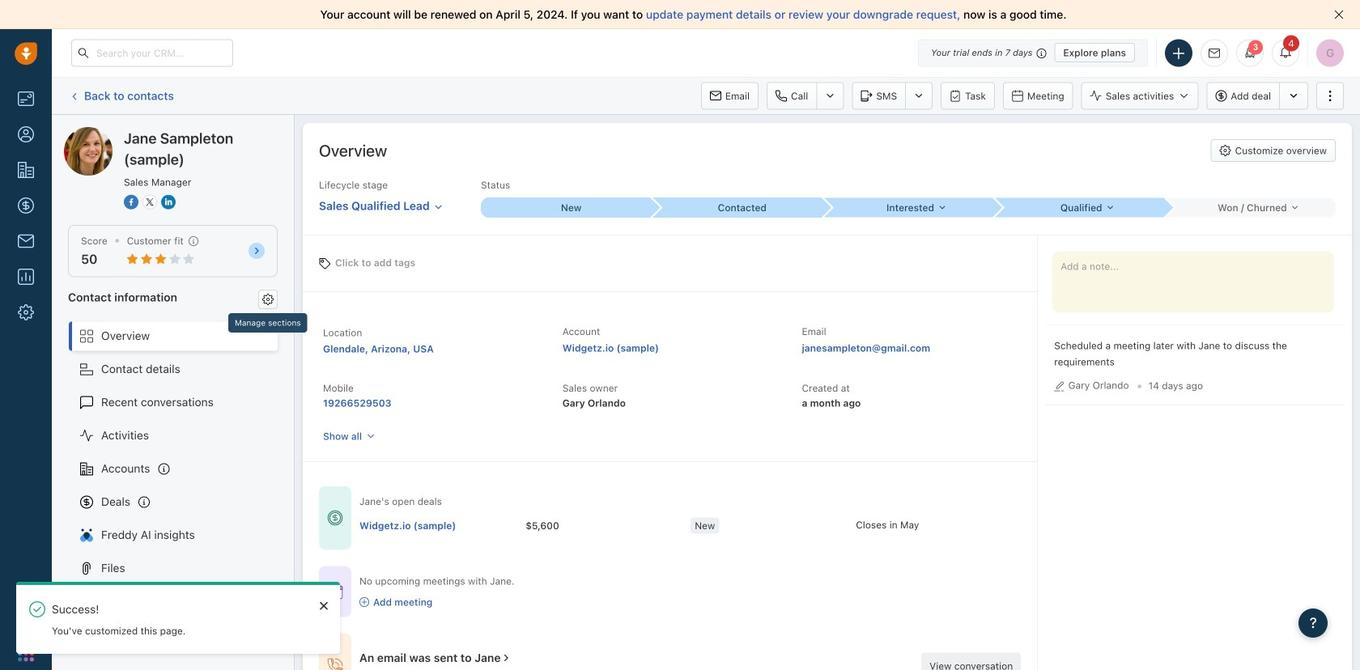 Task type: locate. For each thing, give the bounding box(es) containing it.
close image
[[320, 602, 328, 611]]

Search your CRM... text field
[[71, 39, 233, 67]]

container_wx8msf4aqz5i3rn1 image
[[327, 510, 343, 527], [501, 653, 512, 664]]

container_wx8msf4aqz5i3rn1 image
[[327, 584, 343, 600], [360, 598, 369, 608], [327, 659, 343, 671]]

0 vertical spatial container_wx8msf4aqz5i3rn1 image
[[327, 510, 343, 527]]

row
[[360, 510, 1022, 543]]

container_wx8msf4aqz5i3rn1 image up close icon
[[327, 584, 343, 600]]

phone element
[[10, 601, 42, 633]]

1 horizontal spatial container_wx8msf4aqz5i3rn1 image
[[501, 653, 512, 664]]

close image
[[1335, 10, 1345, 19]]

tooltip
[[228, 313, 308, 337]]

container_wx8msf4aqz5i3rn1 image down close icon
[[327, 659, 343, 671]]

cell
[[360, 510, 526, 542]]



Task type: describe. For each thing, give the bounding box(es) containing it.
send email image
[[1209, 48, 1221, 59]]

freshworks switcher image
[[18, 646, 34, 662]]

0 horizontal spatial container_wx8msf4aqz5i3rn1 image
[[327, 510, 343, 527]]

mng settings image
[[262, 294, 274, 305]]

phone image
[[18, 609, 34, 625]]

container_wx8msf4aqz5i3rn1 image right close icon
[[360, 598, 369, 608]]

1 vertical spatial container_wx8msf4aqz5i3rn1 image
[[501, 653, 512, 664]]



